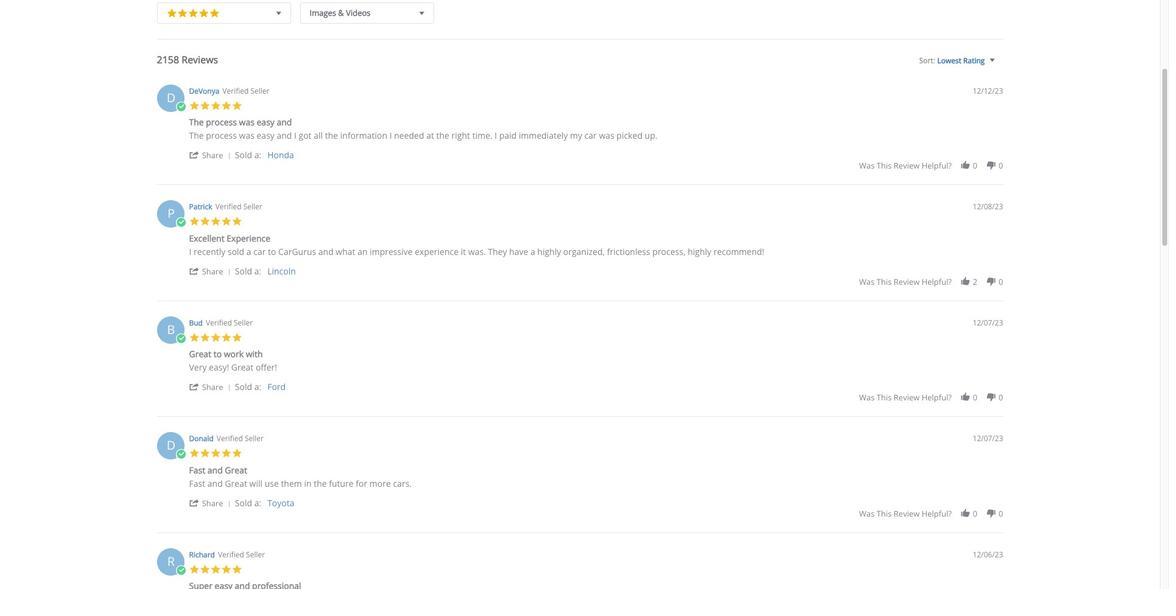 Task type: vqa. For each thing, say whether or not it's contained in the screenshot.


Task type: describe. For each thing, give the bounding box(es) containing it.
this for cars.
[[877, 508, 892, 519]]

2158
[[157, 53, 179, 66]]

experience
[[227, 232, 271, 244]]

2 the from the top
[[189, 130, 204, 141]]

verified for and
[[217, 434, 243, 444]]

sold
[[228, 246, 244, 257]]

review date 12/12/23 element
[[973, 86, 1004, 96]]

3 this from the top
[[877, 392, 892, 403]]

reviews
[[182, 53, 218, 66]]

2158 reviews
[[157, 53, 218, 66]]

0 right vote down review by patrick on  8 dec 2023 image
[[999, 276, 1004, 287]]

circle checkmark image for p
[[176, 217, 186, 228]]

car inside excellent experience i recently sold a car to cargurus and what an impressive experience it was. they have a highly organized, frictionless process, highly recommend!
[[254, 246, 266, 257]]

none field containing sort:
[[914, 55, 1004, 76]]

0 right vote down review by donald on  7 dec 2023 icon
[[999, 508, 1004, 519]]

toyota
[[268, 497, 295, 509]]

more
[[370, 478, 391, 489]]

share for sold a: toyota
[[202, 498, 223, 509]]

share button for a
[[189, 265, 235, 277]]

with
[[246, 348, 263, 360]]

was for cars.
[[860, 508, 875, 519]]

seller down sold a: toyota at left
[[246, 550, 265, 560]]

share image for d
[[189, 150, 200, 160]]

2
[[973, 276, 978, 287]]

fast and great heading
[[189, 464, 247, 478]]

great to work with very easy! great offer!
[[189, 348, 277, 373]]

the process was easy and heading
[[189, 116, 292, 130]]

car inside the process was easy and the process was easy and i got all the information i needed at the right time. i paid immediately my car was picked up.
[[585, 130, 597, 141]]

the right 'all' at the top
[[325, 130, 338, 141]]

was left picked
[[599, 130, 615, 141]]

verified for process
[[223, 86, 249, 96]]

vote down review by donald on  7 dec 2023 image
[[986, 508, 997, 519]]

great left will
[[225, 478, 247, 489]]

impressive
[[370, 246, 413, 257]]

up.
[[645, 130, 658, 141]]

was this review helpful? for information
[[860, 160, 952, 171]]

0 right vote up review by donald on  7 dec 2023 image
[[973, 508, 978, 519]]

was this review helpful? for cars.
[[860, 508, 952, 519]]

vote up review by devonya on 12 dec 2023 image
[[960, 160, 971, 171]]

recommend!
[[714, 246, 765, 257]]

a: for toyota
[[254, 497, 261, 509]]

will
[[249, 478, 263, 489]]

fast and great fast and great will use them in the future for more cars.
[[189, 464, 412, 489]]

and left will
[[208, 478, 223, 489]]

excellent experience heading
[[189, 232, 271, 246]]

for
[[356, 478, 367, 489]]

seller for fast and great
[[245, 434, 264, 444]]

recently
[[194, 246, 226, 257]]

1 a from the left
[[247, 246, 251, 257]]

use
[[265, 478, 279, 489]]

vote down review by devonya on 12 dec 2023 image
[[986, 160, 997, 171]]

review for cars.
[[894, 508, 920, 519]]

12/07/23 for d
[[973, 434, 1004, 444]]

3 helpful? from the top
[[922, 392, 952, 403]]

excellent
[[189, 232, 225, 244]]

0 right "vote up review by devonya on 12 dec 2023" icon
[[973, 160, 978, 171]]

seperator image for sold a: honda
[[226, 152, 233, 160]]

down triangle image
[[417, 6, 427, 19]]

the right at
[[436, 130, 450, 141]]

sold a: lincoln
[[235, 265, 296, 277]]

12/07/23 for b
[[973, 318, 1004, 328]]

ford link
[[268, 381, 286, 393]]

Images & Videos Filter field
[[300, 2, 434, 23]]

videos
[[346, 7, 371, 18]]

richard
[[189, 550, 215, 560]]

2 highly from the left
[[688, 246, 712, 257]]

r
[[167, 553, 175, 570]]

1 fast from the top
[[189, 464, 205, 476]]

devonya verified seller
[[189, 86, 270, 96]]

cargurus
[[278, 246, 316, 257]]

3 review from the top
[[894, 392, 920, 403]]

was this review helpful? for it
[[860, 276, 952, 287]]

i left the paid
[[495, 130, 497, 141]]

3 was this review helpful? from the top
[[860, 392, 952, 403]]

group for it
[[860, 276, 1004, 287]]

donald verified seller
[[189, 434, 264, 444]]

share for sold a: lincoln
[[202, 266, 223, 277]]

12/12/23
[[973, 86, 1004, 96]]

ford
[[268, 381, 286, 393]]

process,
[[653, 246, 686, 257]]

2 process from the top
[[206, 130, 237, 141]]

picked
[[617, 130, 643, 141]]

review date 12/06/23 element
[[973, 550, 1004, 560]]

circle checkmark image for b
[[176, 333, 186, 344]]

was up sold a: honda on the top left of the page
[[239, 130, 255, 141]]

images
[[310, 7, 336, 18]]

lowest
[[938, 55, 962, 65]]

vote up review by patrick on  8 dec 2023 image
[[960, 276, 971, 287]]

sold a: toyota
[[235, 497, 295, 509]]

this for it
[[877, 276, 892, 287]]

rating
[[964, 55, 985, 65]]

cars.
[[393, 478, 412, 489]]

group for information
[[860, 160, 1004, 171]]

richard verified seller
[[189, 550, 265, 560]]

in
[[304, 478, 312, 489]]

group for cars.
[[860, 508, 1004, 519]]

all
[[314, 130, 323, 141]]

a: for ford
[[254, 381, 261, 393]]

what
[[336, 246, 355, 257]]

bud
[[189, 318, 203, 328]]

sold for sold a: ford
[[235, 381, 252, 393]]

i left needed
[[390, 130, 392, 141]]

information
[[340, 130, 387, 141]]

was down devonya verified seller
[[239, 116, 255, 128]]

images & videos
[[310, 7, 371, 18]]

vote up review by donald on  7 dec 2023 image
[[960, 508, 971, 519]]

got
[[299, 130, 312, 141]]

review for information
[[894, 160, 920, 171]]

patrick verified seller
[[189, 202, 262, 212]]

share image for d
[[189, 498, 200, 508]]

p
[[168, 205, 175, 222]]

patrick
[[189, 202, 212, 212]]

b
[[167, 321, 175, 338]]

the inside fast and great fast and great will use them in the future for more cars.
[[314, 478, 327, 489]]

sold for sold a: toyota
[[235, 497, 252, 509]]

seperator image for sold a: toyota
[[226, 500, 233, 508]]



Task type: locate. For each thing, give the bounding box(es) containing it.
1 horizontal spatial car
[[585, 130, 597, 141]]

1 easy from the top
[[257, 116, 275, 128]]

easy
[[257, 116, 275, 128], [257, 130, 275, 141]]

2 share image from the top
[[189, 382, 200, 392]]

group
[[860, 160, 1004, 171], [860, 276, 1004, 287], [860, 392, 1004, 403], [860, 508, 1004, 519]]

4 review from the top
[[894, 508, 920, 519]]

3 share button from the top
[[189, 381, 235, 393]]

d left circle checkmark image
[[167, 437, 176, 454]]

review left "vote up review by devonya on 12 dec 2023" icon
[[894, 160, 920, 171]]

verified right richard
[[218, 550, 244, 560]]

1 sold from the top
[[235, 149, 252, 161]]

12/07/23
[[973, 318, 1004, 328], [973, 434, 1004, 444]]

devonya
[[189, 86, 220, 96]]

0 vertical spatial fast
[[189, 464, 205, 476]]

great down work
[[231, 362, 254, 373]]

12/06/23
[[973, 550, 1004, 560]]

highly right have at the top left of the page
[[538, 246, 561, 257]]

a
[[247, 246, 251, 257], [531, 246, 535, 257]]

4 was this review helpful? from the top
[[860, 508, 952, 519]]

to up sold a: lincoln
[[268, 246, 276, 257]]

d left devonya
[[167, 89, 176, 106]]

helpful? for it
[[922, 276, 952, 287]]

4 group from the top
[[860, 508, 1004, 519]]

1 group from the top
[[860, 160, 1004, 171]]

review date 12/07/23 element down vote down review by patrick on  8 dec 2023 image
[[973, 318, 1004, 328]]

2 share image from the top
[[189, 498, 200, 508]]

d for fast and great fast and great will use them in the future for more cars.
[[167, 437, 176, 454]]

to inside excellent experience i recently sold a car to cargurus and what an impressive experience it was. they have a highly organized, frictionless process, highly recommend!
[[268, 246, 276, 257]]

12/07/23 down vote down review by patrick on  8 dec 2023 image
[[973, 318, 1004, 328]]

share down recently
[[202, 266, 223, 277]]

4 this from the top
[[877, 508, 892, 519]]

2 was this review helpful? from the top
[[860, 276, 952, 287]]

and left what
[[318, 246, 334, 257]]

verified
[[223, 86, 249, 96], [215, 202, 242, 212], [206, 318, 232, 328], [217, 434, 243, 444], [218, 550, 244, 560]]

1 vertical spatial share image
[[189, 498, 200, 508]]

was this review helpful? left vote up review by bud on  7 dec 2023 image
[[860, 392, 952, 403]]

2 was from the top
[[860, 276, 875, 287]]

helpful? left vote up review by donald on  7 dec 2023 image
[[922, 508, 952, 519]]

share button for great
[[189, 497, 235, 509]]

0 horizontal spatial to
[[214, 348, 222, 360]]

verified for experience
[[215, 202, 242, 212]]

seller up work
[[234, 318, 253, 328]]

and up honda
[[277, 116, 292, 128]]

this for information
[[877, 160, 892, 171]]

12/07/23 down vote down review by bud on  7 dec 2023 image
[[973, 434, 1004, 444]]

circle checkmark image down 2158 reviews
[[176, 101, 186, 112]]

lincoln link
[[268, 265, 296, 277]]

heading
[[189, 581, 301, 590]]

0 vertical spatial to
[[268, 246, 276, 257]]

sold down will
[[235, 497, 252, 509]]

d
[[167, 89, 176, 106], [167, 437, 176, 454]]

2 share button from the top
[[189, 265, 235, 277]]

4 was from the top
[[860, 508, 875, 519]]

1 seperator image from the top
[[226, 152, 233, 160]]

circle checkmark image for d
[[176, 101, 186, 112]]

work
[[224, 348, 244, 360]]

verified right devonya
[[223, 86, 249, 96]]

4 seperator image from the top
[[226, 500, 233, 508]]

share image
[[189, 150, 200, 160], [189, 382, 200, 392]]

honda link
[[268, 149, 294, 161]]

honda
[[268, 149, 294, 161]]

review date 12/07/23 element for b
[[973, 318, 1004, 328]]

seller for great to work with
[[234, 318, 253, 328]]

frictionless
[[607, 246, 651, 257]]

sold down 'great to work with very easy! great offer!'
[[235, 381, 252, 393]]

great to work with heading
[[189, 348, 263, 362]]

great down donald verified seller
[[225, 464, 247, 476]]

0 vertical spatial share image
[[189, 266, 200, 276]]

share for sold a: ford
[[202, 382, 223, 393]]

was this review helpful? left vote up review by donald on  7 dec 2023 image
[[860, 508, 952, 519]]

share image for b
[[189, 382, 200, 392]]

the process was easy and the process was easy and i got all the information i needed at the right time. i paid immediately my car was picked up.
[[189, 116, 658, 141]]

they
[[488, 246, 507, 257]]

immediately
[[519, 130, 568, 141]]

to up easy!
[[214, 348, 222, 360]]

i left recently
[[189, 246, 192, 257]]

helpful? left vote up review by patrick on  8 dec 2023 icon
[[922, 276, 952, 287]]

1 share image from the top
[[189, 150, 200, 160]]

future
[[329, 478, 354, 489]]

verified right donald
[[217, 434, 243, 444]]

review left vote up review by patrick on  8 dec 2023 icon
[[894, 276, 920, 287]]

share image down fast and great heading
[[189, 498, 200, 508]]

seperator image for sold a: lincoln
[[226, 268, 233, 276]]

an
[[358, 246, 368, 257]]

1 review date 12/07/23 element from the top
[[973, 318, 1004, 328]]

1 vertical spatial easy
[[257, 130, 275, 141]]

a: for lincoln
[[254, 265, 261, 277]]

star image
[[167, 6, 177, 18], [199, 6, 209, 18], [210, 100, 221, 111], [232, 100, 242, 111], [200, 216, 210, 227], [210, 216, 221, 227], [221, 216, 232, 227], [200, 332, 210, 343], [210, 332, 221, 343], [232, 332, 242, 343], [200, 448, 210, 459], [210, 448, 221, 459], [189, 564, 200, 575], [200, 564, 210, 575]]

sort:
[[920, 55, 936, 65]]

2 seperator image from the top
[[226, 268, 233, 276]]

2 share from the top
[[202, 266, 223, 277]]

review date 12/07/23 element down vote down review by bud on  7 dec 2023 image
[[973, 434, 1004, 444]]

to inside 'great to work with very easy! great offer!'
[[214, 348, 222, 360]]

1 process from the top
[[206, 116, 237, 128]]

seller for the process was easy and
[[251, 86, 270, 96]]

time.
[[472, 130, 493, 141]]

a right have at the top left of the page
[[531, 246, 535, 257]]

1 circle checkmark image from the top
[[176, 101, 186, 112]]

2 group from the top
[[860, 276, 1004, 287]]

helpful? for cars.
[[922, 508, 952, 519]]

seperator image down 'sold'
[[226, 268, 233, 276]]

1 horizontal spatial a
[[531, 246, 535, 257]]

1 horizontal spatial highly
[[688, 246, 712, 257]]

highly right process,
[[688, 246, 712, 257]]

0 vertical spatial the
[[189, 116, 204, 128]]

helpful? for information
[[922, 160, 952, 171]]

share button down recently
[[189, 265, 235, 277]]

the
[[325, 130, 338, 141], [436, 130, 450, 141], [314, 478, 327, 489]]

&
[[338, 7, 344, 18]]

circle checkmark image
[[176, 101, 186, 112], [176, 217, 186, 228], [176, 333, 186, 344], [176, 566, 186, 576]]

Rating Filter field
[[157, 2, 291, 23]]

1 was this review helpful? from the top
[[860, 160, 952, 171]]

them
[[281, 478, 302, 489]]

at
[[426, 130, 434, 141]]

i inside excellent experience i recently sold a car to cargurus and what an impressive experience it was. they have a highly organized, frictionless process, highly recommend!
[[189, 246, 192, 257]]

experience
[[415, 246, 459, 257]]

right
[[452, 130, 470, 141]]

2 fast from the top
[[189, 478, 205, 489]]

share button down fast and great heading
[[189, 497, 235, 509]]

share
[[202, 150, 223, 161], [202, 266, 223, 277], [202, 382, 223, 393], [202, 498, 223, 509]]

1 the from the top
[[189, 116, 204, 128]]

2 this from the top
[[877, 276, 892, 287]]

this
[[877, 160, 892, 171], [877, 276, 892, 287], [877, 392, 892, 403], [877, 508, 892, 519]]

review date 12/08/23 element
[[973, 202, 1004, 212]]

excellent experience i recently sold a car to cargurus and what an impressive experience it was. they have a highly organized, frictionless process, highly recommend!
[[189, 232, 765, 257]]

seperator image for sold a: ford
[[226, 384, 233, 392]]

1 vertical spatial to
[[214, 348, 222, 360]]

0 right vote down review by bud on  7 dec 2023 image
[[999, 392, 1004, 403]]

4 share button from the top
[[189, 497, 235, 509]]

1 review from the top
[[894, 160, 920, 171]]

4 circle checkmark image from the top
[[176, 566, 186, 576]]

sold a: ford
[[235, 381, 286, 393]]

seller up will
[[245, 434, 264, 444]]

1 vertical spatial the
[[189, 130, 204, 141]]

and up honda 'link' on the top of page
[[277, 130, 292, 141]]

helpful?
[[922, 160, 952, 171], [922, 276, 952, 287], [922, 392, 952, 403], [922, 508, 952, 519]]

share button down the process was easy and heading
[[189, 149, 235, 161]]

d for the process was easy and the process was easy and i got all the information i needed at the right time. i paid immediately my car was picked up.
[[167, 89, 176, 106]]

was this review helpful? left vote up review by patrick on  8 dec 2023 icon
[[860, 276, 952, 287]]

1 vertical spatial share image
[[189, 382, 200, 392]]

share image up patrick
[[189, 150, 200, 160]]

review
[[894, 160, 920, 171], [894, 276, 920, 287], [894, 392, 920, 403], [894, 508, 920, 519]]

verified right bud
[[206, 318, 232, 328]]

easy!
[[209, 362, 229, 373]]

offer!
[[256, 362, 277, 373]]

vote down review by bud on  7 dec 2023 image
[[986, 392, 997, 403]]

seperator image down easy!
[[226, 384, 233, 392]]

review left vote up review by bud on  7 dec 2023 image
[[894, 392, 920, 403]]

share button for the
[[189, 149, 235, 161]]

to
[[268, 246, 276, 257], [214, 348, 222, 360]]

sold for sold a: honda
[[235, 149, 252, 161]]

share image for p
[[189, 266, 200, 276]]

review left vote up review by donald on  7 dec 2023 image
[[894, 508, 920, 519]]

2 circle checkmark image from the top
[[176, 217, 186, 228]]

a: left honda 'link' on the top of page
[[254, 149, 261, 161]]

was.
[[468, 246, 486, 257]]

seller
[[251, 86, 270, 96], [243, 202, 262, 212], [234, 318, 253, 328], [245, 434, 264, 444], [246, 550, 265, 560]]

3 group from the top
[[860, 392, 1004, 403]]

0 vertical spatial share image
[[189, 150, 200, 160]]

4 a: from the top
[[254, 497, 261, 509]]

0 horizontal spatial car
[[254, 246, 266, 257]]

and
[[277, 116, 292, 128], [277, 130, 292, 141], [318, 246, 334, 257], [208, 464, 223, 476], [208, 478, 223, 489]]

2 sold from the top
[[235, 265, 252, 277]]

share button for easy!
[[189, 381, 235, 393]]

1 vertical spatial car
[[254, 246, 266, 257]]

0 vertical spatial review date 12/07/23 element
[[973, 318, 1004, 328]]

vote down review by patrick on  8 dec 2023 image
[[986, 276, 997, 287]]

2 review from the top
[[894, 276, 920, 287]]

1 12/07/23 from the top
[[973, 318, 1004, 328]]

very
[[189, 362, 207, 373]]

great up very
[[189, 348, 211, 360]]

seperator image
[[226, 152, 233, 160], [226, 268, 233, 276], [226, 384, 233, 392], [226, 500, 233, 508]]

review date 12/07/23 element
[[973, 318, 1004, 328], [973, 434, 1004, 444]]

1 d from the top
[[167, 89, 176, 106]]

share button
[[189, 149, 235, 161], [189, 265, 235, 277], [189, 381, 235, 393], [189, 497, 235, 509]]

sold for sold a: lincoln
[[235, 265, 252, 277]]

a:
[[254, 149, 261, 161], [254, 265, 261, 277], [254, 381, 261, 393], [254, 497, 261, 509]]

1 vertical spatial d
[[167, 437, 176, 454]]

verified right patrick
[[215, 202, 242, 212]]

4 sold from the top
[[235, 497, 252, 509]]

helpful? left vote up review by bud on  7 dec 2023 image
[[922, 392, 952, 403]]

1 was from the top
[[860, 160, 875, 171]]

0 vertical spatial easy
[[257, 116, 275, 128]]

car
[[585, 130, 597, 141], [254, 246, 266, 257]]

12/08/23
[[973, 202, 1004, 212]]

verified for to
[[206, 318, 232, 328]]

a: left lincoln at left top
[[254, 265, 261, 277]]

share down easy!
[[202, 382, 223, 393]]

0
[[973, 160, 978, 171], [999, 160, 1004, 171], [999, 276, 1004, 287], [973, 392, 978, 403], [999, 392, 1004, 403], [973, 508, 978, 519], [999, 508, 1004, 519]]

1 vertical spatial fast
[[189, 478, 205, 489]]

star image
[[177, 6, 188, 18], [188, 6, 199, 18], [209, 6, 220, 18], [189, 100, 200, 111], [200, 100, 210, 111], [221, 100, 232, 111], [189, 216, 200, 227], [232, 216, 242, 227], [189, 332, 200, 343], [221, 332, 232, 343], [189, 448, 200, 459], [221, 448, 232, 459], [232, 448, 242, 459], [210, 564, 221, 575], [221, 564, 232, 575], [232, 564, 242, 575]]

1 share image from the top
[[189, 266, 200, 276]]

organized,
[[563, 246, 605, 257]]

0 horizontal spatial highly
[[538, 246, 561, 257]]

have
[[509, 246, 528, 257]]

2 12/07/23 from the top
[[973, 434, 1004, 444]]

was for it
[[860, 276, 875, 287]]

lincoln
[[268, 265, 296, 277]]

1 a: from the top
[[254, 149, 261, 161]]

1 vertical spatial process
[[206, 130, 237, 141]]

review date 12/07/23 element for d
[[973, 434, 1004, 444]]

0 right vote up review by bud on  7 dec 2023 image
[[973, 392, 978, 403]]

it
[[461, 246, 466, 257]]

share image
[[189, 266, 200, 276], [189, 498, 200, 508]]

2 a from the left
[[531, 246, 535, 257]]

highly
[[538, 246, 561, 257], [688, 246, 712, 257]]

3 share from the top
[[202, 382, 223, 393]]

3 sold from the top
[[235, 381, 252, 393]]

2 easy from the top
[[257, 130, 275, 141]]

4 share from the top
[[202, 498, 223, 509]]

1 highly from the left
[[538, 246, 561, 257]]

sold down the process was easy and heading
[[235, 149, 252, 161]]

seller for excellent experience
[[243, 202, 262, 212]]

0 vertical spatial 12/07/23
[[973, 318, 1004, 328]]

review for it
[[894, 276, 920, 287]]

1 helpful? from the top
[[922, 160, 952, 171]]

fast
[[189, 464, 205, 476], [189, 478, 205, 489]]

0 vertical spatial process
[[206, 116, 237, 128]]

helpful? left "vote up review by devonya on 12 dec 2023" icon
[[922, 160, 952, 171]]

1 vertical spatial 12/07/23
[[973, 434, 1004, 444]]

was this review helpful? left "vote up review by devonya on 12 dec 2023" icon
[[860, 160, 952, 171]]

and inside excellent experience i recently sold a car to cargurus and what an impressive experience it was. they have a highly organized, frictionless process, highly recommend!
[[318, 246, 334, 257]]

3 a: from the top
[[254, 381, 261, 393]]

share button down easy!
[[189, 381, 235, 393]]

seperator image down fast and great heading
[[226, 500, 233, 508]]

3 seperator image from the top
[[226, 384, 233, 392]]

2 d from the top
[[167, 437, 176, 454]]

3 was from the top
[[860, 392, 875, 403]]

circle checkmark image right "b"
[[176, 333, 186, 344]]

4 helpful? from the top
[[922, 508, 952, 519]]

0 horizontal spatial a
[[247, 246, 251, 257]]

paid
[[499, 130, 517, 141]]

circle checkmark image for r
[[176, 566, 186, 576]]

a: down will
[[254, 497, 261, 509]]

1 share button from the top
[[189, 149, 235, 161]]

the right in
[[314, 478, 327, 489]]

circle checkmark image right the p
[[176, 217, 186, 228]]

was for information
[[860, 160, 875, 171]]

1 vertical spatial review date 12/07/23 element
[[973, 434, 1004, 444]]

1 this from the top
[[877, 160, 892, 171]]

0 right vote down review by devonya on 12 dec 2023 icon
[[999, 160, 1004, 171]]

0 vertical spatial d
[[167, 89, 176, 106]]

a right 'sold'
[[247, 246, 251, 257]]

2 a: from the top
[[254, 265, 261, 277]]

sold
[[235, 149, 252, 161], [235, 265, 252, 277], [235, 381, 252, 393], [235, 497, 252, 509]]

toyota link
[[268, 497, 295, 509]]

sold down 'sold'
[[235, 265, 252, 277]]

was this review helpful?
[[860, 160, 952, 171], [860, 276, 952, 287], [860, 392, 952, 403], [860, 508, 952, 519]]

vote up review by bud on  7 dec 2023 image
[[960, 392, 971, 403]]

1 share from the top
[[202, 150, 223, 161]]

circle checkmark image
[[176, 450, 186, 460]]

bud verified seller
[[189, 318, 253, 328]]

process
[[206, 116, 237, 128], [206, 130, 237, 141]]

and down donald verified seller
[[208, 464, 223, 476]]

sort: lowest rating
[[920, 55, 985, 65]]

the
[[189, 116, 204, 128], [189, 130, 204, 141]]

3 circle checkmark image from the top
[[176, 333, 186, 344]]

2 helpful? from the top
[[922, 276, 952, 287]]

car down experience
[[254, 246, 266, 257]]

1 horizontal spatial to
[[268, 246, 276, 257]]

seller up the process was easy and heading
[[251, 86, 270, 96]]

donald
[[189, 434, 214, 444]]

seperator image down the process was easy and heading
[[226, 152, 233, 160]]

share down fast and great heading
[[202, 498, 223, 509]]

a: left the ford
[[254, 381, 261, 393]]

2 review date 12/07/23 element from the top
[[973, 434, 1004, 444]]

my
[[570, 130, 582, 141]]

None field
[[914, 55, 1004, 76]]

0 vertical spatial car
[[585, 130, 597, 141]]

down triangle image
[[274, 6, 284, 19]]

was
[[239, 116, 255, 128], [239, 130, 255, 141], [599, 130, 615, 141]]

share for sold a: honda
[[202, 150, 223, 161]]

a: for honda
[[254, 149, 261, 161]]

was
[[860, 160, 875, 171], [860, 276, 875, 287], [860, 392, 875, 403], [860, 508, 875, 519]]

car right my in the left top of the page
[[585, 130, 597, 141]]

i left "got" at the top left of page
[[294, 130, 297, 141]]

seller up experience
[[243, 202, 262, 212]]

circle checkmark image right r
[[176, 566, 186, 576]]

sold a: honda
[[235, 149, 294, 161]]

needed
[[394, 130, 424, 141]]

share down the process was easy and heading
[[202, 150, 223, 161]]

share image down recently
[[189, 266, 200, 276]]

share image down very
[[189, 382, 200, 392]]



